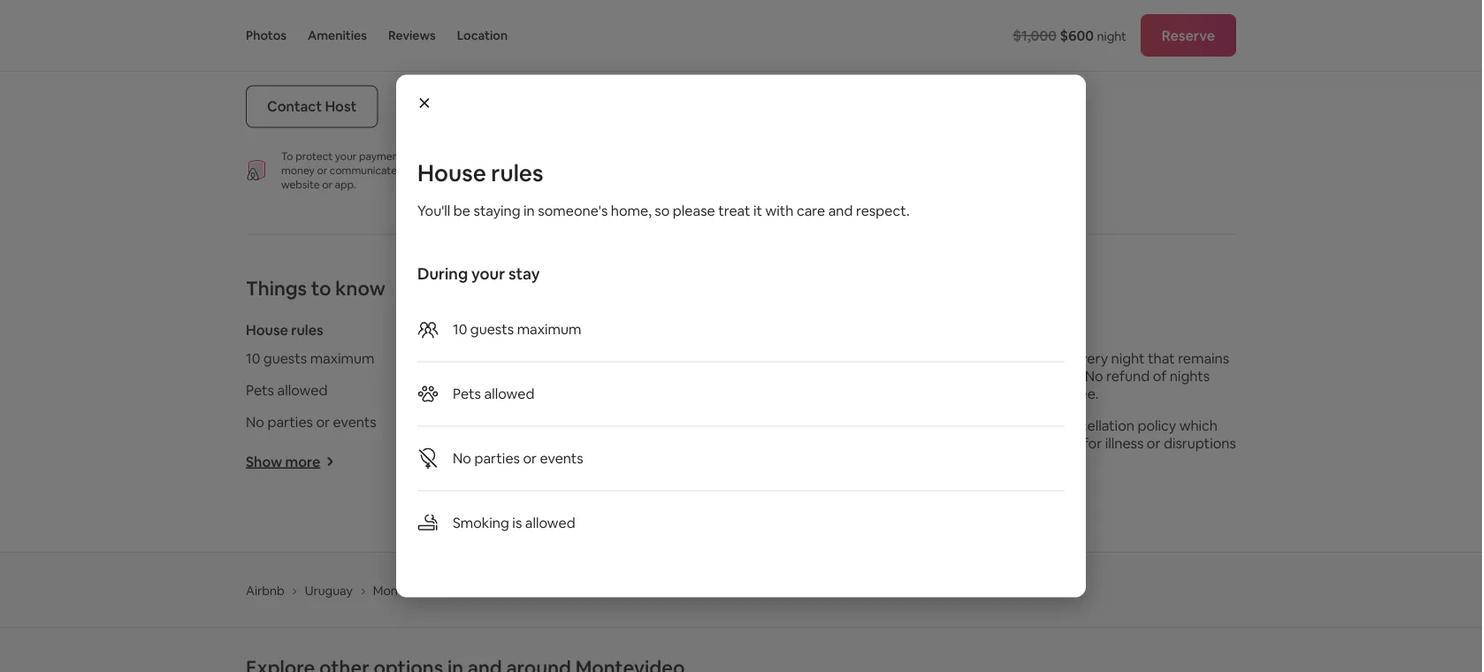 Task type: describe. For each thing, give the bounding box(es) containing it.
to
[[281, 149, 293, 163]]

monoxide
[[633, 349, 698, 368]]

refund
[[1107, 367, 1150, 385]]

partial refund: get back every night that remains 24 hours after you cancel. no refund of nights you spent or the service fee.
[[916, 349, 1230, 403]]

:
[[342, 39, 345, 57]]

the inside partial refund: get back every night that remains 24 hours after you cancel. no refund of nights you spent or the service fee.
[[1000, 385, 1022, 403]]

a
[[391, 39, 399, 57]]

no parties or events inside house rules "dialog"
[[453, 449, 584, 468]]

house rules dialog
[[396, 75, 1086, 598]]

cancellation
[[1057, 417, 1135, 435]]

within
[[348, 39, 388, 57]]

someone's
[[538, 202, 608, 220]]

after
[[975, 367, 1007, 385]]

you'll
[[418, 202, 451, 220]]

with
[[766, 202, 794, 220]]

be
[[454, 202, 471, 220]]

you'll be staying in someone's home, so please treat it with care and respect.
[[418, 202, 910, 220]]

your inside house rules "dialog"
[[472, 263, 505, 284]]

montevideo for montevideo department
[[373, 583, 441, 598]]

reported
[[766, 349, 824, 368]]

in
[[524, 202, 535, 220]]

if
[[1000, 434, 1008, 453]]

montevideo link
[[535, 583, 603, 598]]

disruptions
[[1164, 434, 1237, 453]]

1 vertical spatial maximum
[[310, 349, 375, 368]]

remains
[[1179, 349, 1230, 368]]

pets inside house rules "dialog"
[[453, 385, 481, 403]]

airbnb link
[[246, 583, 285, 598]]

website
[[281, 177, 320, 191]]

your inside to protect your payment, never transfer money or communicate outside of the airbnb website or app.
[[335, 149, 357, 163]]

photos button
[[246, 0, 287, 71]]

location button
[[457, 0, 508, 71]]

respect.
[[856, 202, 910, 220]]

night inside $1,000 $600 night
[[1097, 28, 1127, 44]]

care
[[797, 202, 826, 220]]

spent
[[943, 385, 980, 403]]

app.
[[335, 177, 356, 191]]

policy
[[1138, 417, 1177, 435]]

review
[[916, 417, 962, 435]]

0 horizontal spatial show
[[246, 453, 282, 471]]

pets allowed inside house rules "dialog"
[[453, 385, 535, 403]]

time
[[312, 39, 342, 57]]

contact
[[267, 97, 322, 115]]

staying
[[474, 202, 521, 220]]

response
[[246, 39, 309, 57]]

to
[[311, 276, 331, 301]]

of inside to protect your payment, never transfer money or communicate outside of the airbnb website or app.
[[438, 163, 449, 177]]

the inside to protect your payment, never transfer money or communicate outside of the airbnb website or app.
[[451, 163, 468, 177]]

or inside partial refund: get back every night that remains 24 hours after you cancel. no refund of nights you spent or the service fee.
[[983, 385, 997, 403]]

partial
[[916, 349, 957, 368]]

refund:
[[960, 349, 1007, 368]]

night inside partial refund: get back every night that remains 24 hours after you cancel. no refund of nights you spent or the service fee.
[[1112, 349, 1145, 368]]

$600
[[1060, 26, 1094, 44]]

2 vertical spatial show
[[916, 491, 952, 510]]

stay
[[509, 263, 540, 284]]

during
[[418, 263, 468, 284]]

department
[[444, 583, 515, 598]]

is
[[513, 514, 522, 532]]

2 horizontal spatial show more
[[916, 491, 991, 510]]

even
[[965, 434, 997, 453]]

every
[[1072, 349, 1109, 368]]

montevideo department
[[373, 583, 515, 598]]

the inside the review the host's full cancellation policy which applies even if you cancel for illness or disruptions caused by covid-19.
[[965, 417, 987, 435]]

payment,
[[359, 149, 405, 163]]

get
[[1010, 349, 1035, 368]]

caused
[[916, 452, 963, 470]]

cancel
[[1038, 434, 1080, 453]]

not
[[740, 349, 763, 368]]

24
[[916, 367, 932, 385]]

0 vertical spatial more
[[620, 421, 656, 439]]

contact host link
[[246, 85, 378, 128]]

reviews
[[388, 27, 436, 43]]

1 horizontal spatial show
[[581, 421, 617, 439]]

guests inside house rules "dialog"
[[470, 320, 514, 338]]

10 guests maximum inside house rules "dialog"
[[453, 320, 582, 338]]

full
[[1034, 417, 1053, 435]]

0 vertical spatial no parties or events
[[246, 413, 377, 431]]

0 horizontal spatial show more button
[[246, 453, 335, 471]]

amenities
[[308, 27, 367, 43]]

safety
[[581, 321, 624, 339]]

property
[[640, 321, 699, 339]]

safety & property
[[581, 321, 699, 339]]

fee.
[[1075, 385, 1099, 403]]

no inside partial refund: get back every night that remains 24 hours after you cancel. no refund of nights you spent or the service fee.
[[1085, 367, 1104, 385]]

things
[[246, 276, 307, 301]]

home,
[[611, 202, 652, 220]]

which
[[1180, 417, 1218, 435]]

show more for leftmost show more button
[[246, 453, 321, 471]]

for
[[1084, 434, 1102, 453]]

0 horizontal spatial pets
[[246, 381, 274, 399]]

events inside house rules "dialog"
[[540, 449, 584, 468]]

or inside house rules "dialog"
[[523, 449, 537, 468]]

0 vertical spatial parties
[[268, 413, 313, 431]]

photos
[[246, 27, 287, 43]]

montevideo for montevideo
[[535, 583, 603, 598]]

1 vertical spatial airbnb
[[246, 583, 285, 598]]

covid-
[[985, 452, 1034, 470]]

19.
[[1034, 452, 1052, 470]]

2 vertical spatial more
[[955, 491, 991, 510]]



Task type: locate. For each thing, give the bounding box(es) containing it.
carbon
[[581, 349, 630, 368]]

0 vertical spatial events
[[333, 413, 377, 431]]

service
[[1025, 385, 1071, 403]]

hours
[[935, 367, 971, 385]]

1 vertical spatial night
[[1112, 349, 1145, 368]]

1 horizontal spatial airbnb
[[470, 163, 503, 177]]

1 vertical spatial guests
[[263, 349, 307, 368]]

0 vertical spatial your
[[335, 149, 357, 163]]

0 horizontal spatial airbnb
[[246, 583, 285, 598]]

no parties or events
[[246, 413, 377, 431], [453, 449, 584, 468]]

smoking
[[453, 514, 509, 532]]

1 horizontal spatial of
[[1153, 367, 1167, 385]]

$1,000 $600 night
[[1013, 26, 1127, 44]]

nights
[[1170, 367, 1210, 385]]

1 horizontal spatial pets
[[453, 385, 481, 403]]

more
[[620, 421, 656, 439], [285, 453, 321, 471], [955, 491, 991, 510]]

please
[[673, 202, 715, 220]]

the down transfer
[[451, 163, 468, 177]]

1 horizontal spatial pets allowed
[[453, 385, 535, 403]]

0 vertical spatial of
[[438, 163, 449, 177]]

1 vertical spatial the
[[1000, 385, 1022, 403]]

house rules for guests
[[246, 321, 324, 339]]

rules
[[491, 158, 544, 188], [291, 321, 324, 339]]

0 horizontal spatial parties
[[268, 413, 313, 431]]

1 vertical spatial show more button
[[246, 453, 335, 471]]

location
[[457, 27, 508, 43]]

airbnb
[[470, 163, 503, 177], [246, 583, 285, 598]]

0 vertical spatial 10
[[453, 320, 467, 338]]

0 horizontal spatial house
[[246, 321, 288, 339]]

airbnb inside to protect your payment, never transfer money or communicate outside of the airbnb website or app.
[[470, 163, 503, 177]]

of left nights
[[1153, 367, 1167, 385]]

10 down 'things'
[[246, 349, 260, 368]]

your left stay
[[472, 263, 505, 284]]

0 vertical spatial guests
[[470, 320, 514, 338]]

house rules inside "dialog"
[[418, 158, 544, 188]]

1 vertical spatial rules
[[291, 321, 324, 339]]

you
[[1010, 367, 1033, 385], [916, 385, 940, 403], [1011, 434, 1035, 453]]

never
[[408, 149, 435, 163]]

montevideo department link
[[373, 583, 515, 598]]

or inside the review the host's full cancellation policy which applies even if you cancel for illness or disruptions caused by covid-19.
[[1147, 434, 1161, 453]]

0 horizontal spatial more
[[285, 453, 321, 471]]

montevideo down smoking is allowed
[[535, 583, 603, 598]]

that
[[1148, 349, 1175, 368]]

1 horizontal spatial no
[[453, 449, 471, 468]]

show more button
[[581, 421, 670, 439], [246, 453, 335, 471]]

rules up in
[[491, 158, 544, 188]]

events
[[333, 413, 377, 431], [540, 449, 584, 468]]

of
[[438, 163, 449, 177], [1153, 367, 1167, 385]]

2 vertical spatial the
[[965, 417, 987, 435]]

airbnb left uruguay link
[[246, 583, 285, 598]]

0 horizontal spatial no parties or events
[[246, 413, 377, 431]]

protect
[[296, 149, 333, 163]]

1 vertical spatial events
[[540, 449, 584, 468]]

so
[[655, 202, 670, 220]]

maximum down stay
[[517, 320, 582, 338]]

0 horizontal spatial no
[[246, 413, 264, 431]]

0 horizontal spatial pets allowed
[[246, 381, 328, 399]]

0 vertical spatial show more
[[581, 421, 656, 439]]

0 vertical spatial show
[[581, 421, 617, 439]]

0 vertical spatial the
[[451, 163, 468, 177]]

0 horizontal spatial house rules
[[246, 321, 324, 339]]

2 horizontal spatial the
[[1000, 385, 1022, 403]]

reserve button
[[1141, 14, 1237, 57]]

0 vertical spatial show more button
[[581, 421, 670, 439]]

no
[[1085, 367, 1104, 385], [246, 413, 264, 431], [453, 449, 471, 468]]

of down transfer
[[438, 163, 449, 177]]

0 horizontal spatial of
[[438, 163, 449, 177]]

house for guests
[[246, 321, 288, 339]]

2 horizontal spatial show
[[916, 491, 952, 510]]

0 vertical spatial rules
[[491, 158, 544, 188]]

night
[[1097, 28, 1127, 44], [1112, 349, 1145, 368]]

host's
[[990, 417, 1031, 435]]

parties inside house rules "dialog"
[[475, 449, 520, 468]]

response time : within a day
[[246, 39, 425, 57]]

the up host's
[[1000, 385, 1022, 403]]

1 montevideo from the left
[[373, 583, 441, 598]]

0 horizontal spatial montevideo
[[373, 583, 441, 598]]

0 horizontal spatial rules
[[291, 321, 324, 339]]

maximum
[[517, 320, 582, 338], [310, 349, 375, 368]]

1 horizontal spatial the
[[965, 417, 987, 435]]

montevideo left department
[[373, 583, 441, 598]]

the
[[451, 163, 468, 177], [1000, 385, 1022, 403], [965, 417, 987, 435]]

2 horizontal spatial more
[[955, 491, 991, 510]]

show more for the topmost show more button
[[581, 421, 656, 439]]

smoking is allowed
[[453, 514, 576, 532]]

applies
[[916, 434, 962, 453]]

alarm
[[701, 349, 737, 368]]

you right after
[[1010, 367, 1033, 385]]

0 horizontal spatial the
[[451, 163, 468, 177]]

0 vertical spatial maximum
[[517, 320, 582, 338]]

montevideo
[[373, 583, 441, 598], [535, 583, 603, 598]]

no inside house rules "dialog"
[[453, 449, 471, 468]]

things to know
[[246, 276, 386, 301]]

reserve
[[1162, 26, 1216, 44]]

1 horizontal spatial 10
[[453, 320, 467, 338]]

pets allowed
[[246, 381, 328, 399], [453, 385, 535, 403]]

1 vertical spatial your
[[472, 263, 505, 284]]

review the host's full cancellation policy which applies even if you cancel for illness or disruptions caused by covid-19.
[[916, 417, 1237, 470]]

cancel.
[[1036, 367, 1082, 385]]

you left spent
[[916, 385, 940, 403]]

0 vertical spatial night
[[1097, 28, 1127, 44]]

uruguay link
[[305, 583, 353, 598]]

house for be
[[418, 158, 486, 188]]

rules down things to know
[[291, 321, 324, 339]]

1 vertical spatial 10
[[246, 349, 260, 368]]

guests down 'things'
[[263, 349, 307, 368]]

0 horizontal spatial maximum
[[310, 349, 375, 368]]

2 horizontal spatial no
[[1085, 367, 1104, 385]]

house rules down 'things'
[[246, 321, 324, 339]]

10 guests maximum down things to know
[[246, 349, 375, 368]]

maximum down know on the top of the page
[[310, 349, 375, 368]]

0 vertical spatial 10 guests maximum
[[453, 320, 582, 338]]

1 vertical spatial no parties or events
[[453, 449, 584, 468]]

amenities button
[[308, 0, 367, 71]]

your
[[335, 149, 357, 163], [472, 263, 505, 284]]

2 montevideo from the left
[[535, 583, 603, 598]]

10 guests maximum down stay
[[453, 320, 582, 338]]

1 horizontal spatial more
[[620, 421, 656, 439]]

during your stay
[[418, 263, 540, 284]]

0 vertical spatial airbnb
[[470, 163, 503, 177]]

house rules for be
[[418, 158, 544, 188]]

parties
[[268, 413, 313, 431], [475, 449, 520, 468]]

0 horizontal spatial guests
[[263, 349, 307, 368]]

10 down during at the left of the page
[[453, 320, 467, 338]]

0 horizontal spatial your
[[335, 149, 357, 163]]

2 vertical spatial no
[[453, 449, 471, 468]]

night right $600
[[1097, 28, 1127, 44]]

carbon monoxide alarm not reported
[[581, 349, 824, 368]]

house inside "dialog"
[[418, 158, 486, 188]]

transfer
[[438, 149, 476, 163]]

1 horizontal spatial show more button
[[581, 421, 670, 439]]

you right if
[[1011, 434, 1035, 453]]

1 vertical spatial 10 guests maximum
[[246, 349, 375, 368]]

allowed
[[277, 381, 328, 399], [484, 385, 535, 403], [525, 514, 576, 532]]

airbnb down transfer
[[470, 163, 503, 177]]

0 horizontal spatial show more
[[246, 453, 321, 471]]

illness
[[1106, 434, 1144, 453]]

10 inside house rules "dialog"
[[453, 320, 467, 338]]

0 horizontal spatial events
[[333, 413, 377, 431]]

0 horizontal spatial 10 guests maximum
[[246, 349, 375, 368]]

$1,000
[[1013, 26, 1057, 44]]

1 vertical spatial no
[[246, 413, 264, 431]]

1 horizontal spatial guests
[[470, 320, 514, 338]]

1 horizontal spatial house rules
[[418, 158, 544, 188]]

house up be
[[418, 158, 486, 188]]

money
[[281, 163, 315, 177]]

1 vertical spatial show
[[246, 453, 282, 471]]

the left if
[[965, 417, 987, 435]]

pets
[[246, 381, 274, 399], [453, 385, 481, 403]]

1 horizontal spatial house
[[418, 158, 486, 188]]

and
[[829, 202, 853, 220]]

0 vertical spatial house
[[418, 158, 486, 188]]

1 vertical spatial house rules
[[246, 321, 324, 339]]

&
[[627, 321, 637, 339]]

by
[[966, 452, 982, 470]]

1 horizontal spatial parties
[[475, 449, 520, 468]]

treat
[[719, 202, 751, 220]]

0 vertical spatial no
[[1085, 367, 1104, 385]]

night left "that"
[[1112, 349, 1145, 368]]

1 horizontal spatial montevideo
[[535, 583, 603, 598]]

0 vertical spatial house rules
[[418, 158, 544, 188]]

2 vertical spatial show more
[[916, 491, 991, 510]]

house rules up staying
[[418, 158, 544, 188]]

1 horizontal spatial show more
[[581, 421, 656, 439]]

rules inside house rules "dialog"
[[491, 158, 544, 188]]

0 horizontal spatial 10
[[246, 349, 260, 368]]

know
[[335, 276, 386, 301]]

it
[[754, 202, 763, 220]]

rules for staying
[[491, 158, 544, 188]]

1 vertical spatial house
[[246, 321, 288, 339]]

1 vertical spatial parties
[[475, 449, 520, 468]]

maximum inside house rules "dialog"
[[517, 320, 582, 338]]

host
[[325, 97, 357, 115]]

your up the communicate
[[335, 149, 357, 163]]

1 horizontal spatial events
[[540, 449, 584, 468]]

1 vertical spatial more
[[285, 453, 321, 471]]

guests down during your stay
[[470, 320, 514, 338]]

house down 'things'
[[246, 321, 288, 339]]

1 horizontal spatial 10 guests maximum
[[453, 320, 582, 338]]

1 horizontal spatial your
[[472, 263, 505, 284]]

guests
[[470, 320, 514, 338], [263, 349, 307, 368]]

reviews button
[[388, 0, 436, 71]]

rules for maximum
[[291, 321, 324, 339]]

1 vertical spatial show more
[[246, 453, 321, 471]]

of inside partial refund: get back every night that remains 24 hours after you cancel. no refund of nights you spent or the service fee.
[[1153, 367, 1167, 385]]

day
[[402, 39, 425, 57]]

1 horizontal spatial no parties or events
[[453, 449, 584, 468]]

1 horizontal spatial rules
[[491, 158, 544, 188]]

1 horizontal spatial maximum
[[517, 320, 582, 338]]

10
[[453, 320, 467, 338], [246, 349, 260, 368]]

house
[[418, 158, 486, 188], [246, 321, 288, 339]]

you inside the review the host's full cancellation policy which applies even if you cancel for illness or disruptions caused by covid-19.
[[1011, 434, 1035, 453]]

1 vertical spatial of
[[1153, 367, 1167, 385]]



Task type: vqa. For each thing, say whether or not it's contained in the screenshot.
'your' in the house rules Dialog
yes



